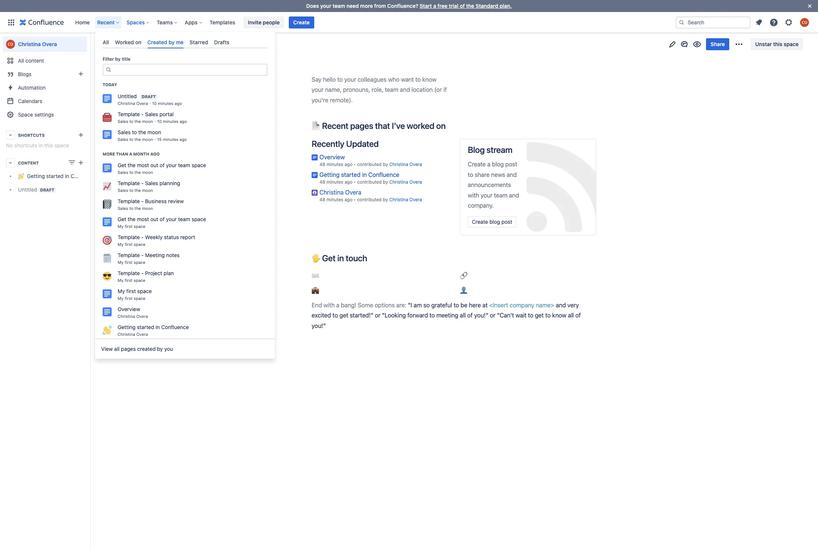 Task type: vqa. For each thing, say whether or not it's contained in the screenshot.


Task type: locate. For each thing, give the bounding box(es) containing it.
0 horizontal spatial with
[[324, 302, 335, 309]]

1 vertical spatial contributed
[[357, 179, 382, 185]]

Search field
[[676, 16, 751, 28]]

untitled for untitled
[[118, 93, 137, 99]]

1 horizontal spatial all
[[103, 39, 109, 45]]

most down the month
[[137, 162, 149, 168]]

1 vertical spatial untitled
[[18, 186, 37, 193]]

appswitcher icon image
[[7, 18, 16, 27]]

getting up untitled draft
[[27, 173, 45, 179]]

・ down draft
[[148, 101, 152, 106]]

blog down company. at right top
[[490, 219, 501, 225]]

minutes inside getting started in confluence 48 minutes ago • contributed by christina overa
[[327, 179, 344, 185]]

get for my
[[118, 216, 126, 222]]

1 out from the top
[[151, 162, 158, 168]]

all left content
[[18, 57, 24, 64]]

overview inside more than a month ago "element"
[[118, 306, 140, 312]]

all for all
[[103, 39, 109, 45]]

1 sales to the moon from the top
[[118, 129, 161, 135]]

updated
[[346, 139, 379, 149]]

1 horizontal spatial getting started in confluence link
[[320, 171, 400, 178]]

your up 'status'
[[166, 216, 177, 222]]

company.
[[468, 202, 494, 209]]

0 vertical spatial contributed
[[357, 162, 382, 167]]

1 48 from the top
[[320, 162, 326, 167]]

today
[[103, 82, 117, 87]]

1 horizontal spatial pages
[[351, 121, 374, 131]]

2 sales to the moon from the top
[[118, 170, 153, 175]]

most for the
[[137, 162, 149, 168]]

this inside "space" element
[[44, 142, 53, 148]]

apps button
[[183, 16, 205, 28]]

christina inside getting started in confluence 48 minutes ago • contributed by christina overa
[[390, 179, 409, 185]]

blog inside the create a blog post to share news and announcements with your team and company.
[[492, 161, 504, 168]]

no
[[6, 142, 13, 148]]

3 contributed from the top
[[357, 197, 382, 203]]

sales to the moon
[[118, 129, 161, 135], [118, 170, 153, 175], [118, 206, 153, 211]]

blog
[[492, 161, 504, 168], [490, 219, 501, 225]]

copy image for 📄 recent pages that i've worked on
[[445, 121, 454, 130]]

all inside "space" element
[[18, 57, 24, 64]]

space
[[18, 111, 33, 118]]

by up christina overa 48 minutes ago • contributed by christina overa
[[383, 179, 388, 185]]

1 get the most out of your team space from the top
[[118, 162, 206, 168]]

pages up updated
[[351, 121, 374, 131]]

more than a month ago
[[103, 151, 160, 156]]

2 - from the top
[[141, 180, 144, 186]]

template right :notebook: image
[[118, 198, 140, 204]]

create blog post button
[[468, 216, 517, 228]]

1 horizontal spatial or
[[490, 312, 496, 319]]

0 vertical spatial pages
[[351, 121, 374, 131]]

know inside and very excited to get started!" or "looking forward to meeting all of you!" or "can't wait to get to know all of you!"
[[553, 312, 567, 319]]

1 horizontal spatial know
[[553, 312, 567, 319]]

search image
[[679, 19, 685, 25]]

out up template - sales planning sales to the moon at the top left of the page
[[151, 162, 158, 168]]

moon down "christina overa ・ 10 minutes ago"
[[142, 119, 153, 124]]

template inside template - project plan my first space
[[118, 270, 140, 276]]

1 vertical spatial out
[[151, 216, 158, 222]]

0 horizontal spatial overview
[[118, 306, 140, 312]]

view
[[101, 346, 113, 352]]

this
[[774, 41, 783, 47], [44, 142, 53, 148]]

report
[[180, 234, 195, 240]]

christina inside "space" element
[[18, 41, 41, 47]]

template - sales portal sales to the moon ・ 10 minutes ago
[[118, 111, 187, 124]]

getting started in confluence
[[27, 173, 98, 179], [118, 324, 189, 330]]

- up template - business review
[[141, 180, 144, 186]]

- for planning
[[141, 180, 144, 186]]

the inside template - sales portal sales to the moon ・ 10 minutes ago
[[135, 119, 141, 124]]

team down who
[[385, 86, 399, 93]]

this right the unstar
[[774, 41, 783, 47]]

0 horizontal spatial getting started in confluence link
[[3, 169, 98, 183]]

:chart_with_upwards_trend: image
[[103, 182, 112, 191], [103, 182, 112, 191]]

1 horizontal spatial you!"
[[475, 312, 489, 319]]

edit this page image
[[669, 40, 678, 49]]

by down getting started in confluence 48 minutes ago • contributed by christina overa
[[383, 197, 388, 203]]

• up christina overa 48 minutes ago • contributed by christina overa
[[354, 179, 356, 185]]

of up the template - weekly status report
[[160, 216, 165, 222]]

1 vertical spatial post
[[502, 219, 513, 225]]

template right :toolbox: image
[[118, 111, 140, 117]]

0 vertical spatial get the most out of your team space
[[118, 162, 206, 168]]

・ down template - sales portal sales to the moon ・ 10 minutes ago
[[153, 137, 157, 142]]

2 vertical spatial sales to the moon
[[118, 206, 153, 211]]

4 my first space from the top
[[118, 296, 146, 301]]

create blog post
[[472, 219, 513, 225]]

1 horizontal spatial getting
[[118, 324, 136, 330]]

the inside template - sales planning sales to the moon
[[135, 188, 141, 193]]

need
[[347, 3, 359, 9]]

- for portal
[[141, 111, 144, 117]]

ago inside christina overa 48 minutes ago • contributed by christina overa
[[345, 197, 353, 203]]

1 vertical spatial all
[[18, 57, 24, 64]]

to inside template - sales planning sales to the moon
[[129, 188, 133, 193]]

0 vertical spatial with
[[468, 192, 480, 199]]

0 horizontal spatial on
[[135, 39, 142, 45]]

your profile and preferences image
[[801, 18, 810, 27]]

christina overa inside "space" element
[[18, 41, 57, 47]]

moon up template - business review
[[142, 188, 153, 193]]

get down "than"
[[118, 162, 126, 168]]

2 vertical spatial create
[[472, 219, 489, 225]]

1 vertical spatial ・
[[153, 119, 157, 124]]

create down does
[[293, 19, 310, 25]]

2 my from the top
[[118, 242, 124, 247]]

overview 48 minutes ago • contributed by christina overa
[[320, 154, 422, 167]]

overview link
[[320, 154, 345, 161]]

meeting
[[437, 312, 459, 319]]

3 template from the top
[[118, 198, 140, 204]]

1 vertical spatial get the most out of your team space
[[118, 216, 206, 222]]

0 horizontal spatial copy image
[[367, 253, 376, 262]]

6 template from the top
[[118, 270, 140, 276]]

- inside template - sales planning sales to the moon
[[141, 180, 144, 186]]

0 vertical spatial sales to the moon
[[118, 129, 161, 135]]

news
[[492, 171, 506, 178]]

most down template - business review
[[137, 216, 149, 222]]

0 vertical spatial untitled
[[118, 93, 137, 99]]

2 horizontal spatial getting
[[320, 171, 340, 178]]

1 template from the top
[[118, 111, 140, 117]]

2 horizontal spatial all
[[569, 312, 574, 319]]

you!"
[[475, 312, 489, 319], [312, 322, 326, 329]]

sales to the moon down more than a month ago
[[118, 170, 153, 175]]

started up created
[[137, 324, 154, 330]]

get down bang!
[[340, 312, 349, 319]]

by left me
[[169, 39, 175, 45]]

your inside the create a blog post to share news and announcements with your team and company.
[[481, 192, 493, 199]]

all down be
[[460, 312, 466, 319]]

1 most from the top
[[137, 162, 149, 168]]

1 contributed from the top
[[357, 162, 382, 167]]

in left touch
[[338, 253, 344, 263]]

my first space for the
[[118, 224, 146, 229]]

1 vertical spatial create
[[468, 161, 486, 168]]

business
[[145, 198, 167, 204]]

48 inside overview 48 minutes ago • contributed by christina overa
[[320, 162, 326, 167]]

0 horizontal spatial recent
[[97, 19, 115, 25]]

get
[[340, 312, 349, 319], [535, 312, 544, 319]]

of down here
[[468, 312, 473, 319]]

and inside say hello to your colleagues who want to know your name, pronouns, role, team and location (or if you're remote).
[[400, 86, 410, 93]]

ago down overview link at the top left
[[345, 162, 353, 167]]

2 • from the top
[[354, 179, 356, 185]]

to inside the create a blog post to share news and announcements with your team and company.
[[468, 171, 474, 178]]

contributed inside christina overa 48 minutes ago • contributed by christina overa
[[357, 197, 382, 203]]

3 sales to the moon from the top
[[118, 206, 153, 211]]

1 vertical spatial most
[[137, 216, 149, 222]]

remote).
[[330, 97, 353, 103]]

get the most out of your team space for my first space
[[118, 216, 206, 222]]

this down shortcuts dropdown button
[[44, 142, 53, 148]]

contributed inside getting started in confluence 48 minutes ago • contributed by christina overa
[[357, 179, 382, 185]]

0 vertical spatial blog
[[492, 161, 504, 168]]

3 my from the top
[[118, 260, 124, 265]]

template for template - meeting notes my first space
[[118, 252, 140, 258]]

template inside template - sales planning sales to the moon
[[118, 180, 140, 186]]

0 vertical spatial this
[[774, 41, 783, 47]]

in up created
[[156, 324, 160, 330]]

sales to the moon down template - business review
[[118, 206, 153, 211]]

getting started in confluence 48 minutes ago • contributed by christina overa
[[320, 171, 422, 185]]

your down "announcements"
[[481, 192, 493, 199]]

0 vertical spatial out
[[151, 162, 158, 168]]

template inside template - meeting notes my first space
[[118, 252, 140, 258]]

all content link
[[3, 54, 87, 67]]

0 horizontal spatial this
[[44, 142, 53, 148]]

pages for recent
[[351, 121, 374, 131]]

team down "announcements"
[[494, 192, 508, 199]]

1 horizontal spatial this
[[774, 41, 783, 47]]

untitled for untitled draft
[[18, 186, 37, 193]]

0 horizontal spatial all
[[18, 57, 24, 64]]

- inside template - sales portal sales to the moon ・ 10 minutes ago
[[141, 111, 144, 117]]

getting started in confluence link up draft
[[3, 169, 98, 183]]

• inside getting started in confluence 48 minutes ago • contributed by christina overa
[[354, 179, 356, 185]]

0 horizontal spatial know
[[423, 76, 437, 83]]

the
[[467, 3, 475, 9], [135, 119, 141, 124], [138, 129, 146, 135], [135, 137, 141, 142], [128, 162, 136, 168], [135, 170, 141, 175], [135, 188, 141, 193], [135, 206, 141, 211], [128, 216, 136, 222]]

confluence inside tree
[[71, 173, 98, 179]]

tab list
[[100, 36, 271, 48]]

- inside template - meeting notes my first space
[[141, 252, 144, 258]]

1 horizontal spatial getting started in confluence
[[118, 324, 189, 330]]

confluence image
[[19, 18, 64, 27], [19, 18, 64, 27]]

in
[[39, 142, 43, 148], [362, 171, 367, 178], [65, 173, 69, 179], [338, 253, 344, 263], [156, 324, 160, 330]]

created by me
[[148, 39, 184, 45]]

shortcuts
[[14, 142, 37, 148]]

or down options
[[375, 312, 381, 319]]

space inside template - project plan my first space
[[134, 278, 146, 283]]

:dart: image
[[103, 236, 112, 245], [103, 236, 112, 245]]

weekly
[[145, 234, 163, 240]]

to up template - business review
[[129, 188, 133, 193]]

0 vertical spatial create
[[293, 19, 310, 25]]

to inside template - sales portal sales to the moon ・ 10 minutes ago
[[129, 119, 133, 124]]

recent inside dropdown button
[[97, 19, 115, 25]]

know up location
[[423, 76, 437, 83]]

no shortcuts in this space
[[6, 142, 69, 148]]

a inside the create a blog post to share news and announcements with your team and company.
[[488, 161, 491, 168]]

start watching image
[[693, 40, 702, 49]]

getting inside getting started in confluence 48 minutes ago • contributed by christina overa
[[320, 171, 340, 178]]

2 out from the top
[[151, 216, 158, 222]]

get for sales
[[118, 162, 126, 168]]

copy image
[[445, 121, 454, 130], [367, 253, 376, 262]]

0 horizontal spatial untitled
[[18, 186, 37, 193]]

a right "than"
[[129, 151, 132, 156]]

add shortcut image
[[76, 130, 85, 139]]

christina inside today element
[[118, 101, 135, 106]]

2 vertical spatial get
[[322, 253, 336, 263]]

1 horizontal spatial with
[[468, 192, 480, 199]]

• down getting started in confluence 48 minutes ago • contributed by christina overa
[[354, 197, 356, 203]]

by up getting started in confluence 48 minutes ago • contributed by christina overa
[[383, 162, 388, 167]]

1 vertical spatial with
[[324, 302, 335, 309]]

-
[[141, 111, 144, 117], [141, 180, 144, 186], [141, 198, 144, 204], [141, 234, 144, 240], [141, 252, 144, 258], [141, 270, 144, 276]]

1 • from the top
[[354, 162, 356, 167]]

sales to the moon up sales to the moon ・ 15 minutes ago
[[118, 129, 161, 135]]

2 vertical spatial •
[[354, 197, 356, 203]]

role,
[[372, 86, 384, 93]]

overview for overview
[[118, 306, 140, 312]]

to left be
[[454, 302, 459, 309]]

2 contributed from the top
[[357, 179, 382, 185]]

3 48 from the top
[[320, 197, 326, 203]]

1 horizontal spatial untitled
[[118, 93, 137, 99]]

create inside the create a blog post to share news and announcements with your team and company.
[[468, 161, 486, 168]]

team left need
[[333, 3, 345, 9]]

getting started in confluence inside more than a month ago "element"
[[118, 324, 189, 330]]

template inside template - sales portal sales to the moon ・ 10 minutes ago
[[118, 111, 140, 117]]

template - weekly status report
[[118, 234, 195, 240]]

48 inside getting started in confluence 48 minutes ago • contributed by christina overa
[[320, 179, 326, 185]]

a
[[434, 3, 437, 9], [129, 151, 132, 156], [488, 161, 491, 168], [337, 302, 340, 309]]

space inside button
[[785, 41, 799, 47]]

blogs link
[[3, 67, 87, 81]]

to up sales to the moon ・ 15 minutes ago
[[132, 129, 137, 135]]

1 vertical spatial know
[[553, 312, 567, 319]]

0 vertical spatial overview
[[320, 154, 345, 161]]

filter
[[103, 56, 114, 62]]

confluence up you
[[161, 324, 189, 330]]

1 vertical spatial pages
[[121, 346, 136, 352]]

a up share
[[488, 161, 491, 168]]

0 horizontal spatial or
[[375, 312, 381, 319]]

1 horizontal spatial recent
[[322, 121, 349, 131]]

and down want
[[400, 86, 410, 93]]

forward
[[408, 312, 428, 319]]

template - meeting notes my first space
[[118, 252, 180, 265]]

started
[[341, 171, 361, 178], [46, 173, 64, 179], [137, 324, 154, 330]]

3 • from the top
[[354, 197, 356, 203]]

6 - from the top
[[141, 270, 144, 276]]

tree
[[3, 169, 98, 196]]

recent button
[[95, 16, 122, 28]]

- left meeting
[[141, 252, 144, 258]]

0 vertical spatial know
[[423, 76, 437, 83]]

- inside template - project plan my first space
[[141, 270, 144, 276]]

overview for overview 48 minutes ago • contributed by christina overa
[[320, 154, 345, 161]]

:notebook: image
[[103, 200, 112, 209]]

0 horizontal spatial get
[[340, 312, 349, 319]]

overa inside "space" element
[[42, 41, 57, 47]]

1 horizontal spatial overview
[[320, 154, 345, 161]]

get the most out of your team space up planning
[[118, 162, 206, 168]]

0 vertical spatial on
[[135, 39, 142, 45]]

4 my from the top
[[118, 278, 124, 283]]

on
[[135, 39, 142, 45], [437, 121, 446, 131]]

all right collapse sidebar icon at the top left
[[103, 39, 109, 45]]

blog
[[468, 145, 485, 155]]

2 template from the top
[[118, 180, 140, 186]]

share
[[711, 41, 726, 47]]

5 template from the top
[[118, 252, 140, 258]]

with up company. at right top
[[468, 192, 480, 199]]

in down change view image
[[65, 173, 69, 179]]

・
[[148, 101, 152, 106], [153, 119, 157, 124], [153, 137, 157, 142]]

- for status
[[141, 234, 144, 240]]

your down say
[[312, 86, 324, 93]]

you!" down at
[[475, 312, 489, 319]]

moon inside template - sales planning sales to the moon
[[142, 188, 153, 193]]

out for my first space
[[151, 216, 158, 222]]

say hello to your colleagues who want to know your name, pronouns, role, team and location (or if you're remote).
[[312, 76, 449, 103]]

month
[[133, 151, 149, 156]]

2 my first space from the top
[[118, 242, 146, 247]]

2 vertical spatial 48
[[320, 197, 326, 203]]

1 get from the left
[[340, 312, 349, 319]]

1 - from the top
[[141, 111, 144, 117]]

team inside the create a blog post to share news and announcements with your team and company.
[[494, 192, 508, 199]]

notification icon image
[[755, 18, 764, 27]]

team inside say hello to your colleagues who want to know your name, pronouns, role, team and location (or if you're remote).
[[385, 86, 399, 93]]

all down very
[[569, 312, 574, 319]]

by inside tab list
[[169, 39, 175, 45]]

2 get the most out of your team space from the top
[[118, 216, 206, 222]]

more
[[361, 3, 373, 9]]

on inside tab list
[[135, 39, 142, 45]]

0 horizontal spatial started
[[46, 173, 64, 179]]

invite people button
[[244, 16, 284, 28]]

create for create a blog post to share news and announcements with your team and company.
[[468, 161, 486, 168]]

:sunglasses: image
[[103, 272, 112, 281], [103, 272, 112, 281]]

to right :toolbox: image
[[129, 119, 133, 124]]

christina
[[18, 41, 41, 47], [105, 41, 127, 47], [105, 54, 145, 67], [118, 101, 135, 106], [390, 162, 409, 167], [390, 179, 409, 185], [320, 189, 344, 196], [390, 197, 409, 203], [118, 314, 135, 319], [118, 332, 135, 337]]

1 vertical spatial 10
[[157, 119, 162, 124]]

first
[[125, 224, 133, 229], [125, 242, 133, 247], [125, 260, 133, 265], [125, 278, 133, 283], [126, 288, 136, 294], [125, 296, 133, 301]]

untitled
[[118, 93, 137, 99], [18, 186, 37, 193]]

create
[[293, 19, 310, 25], [468, 161, 486, 168], [472, 219, 489, 225]]

1 vertical spatial you!"
[[312, 322, 326, 329]]

standard
[[476, 3, 499, 9]]

1 vertical spatial 48
[[320, 179, 326, 185]]

"i
[[408, 302, 412, 309]]

4 - from the top
[[141, 234, 144, 240]]

in inside more than a month ago "element"
[[156, 324, 160, 330]]

get the most out of your team space
[[118, 162, 206, 168], [118, 216, 206, 222]]

2 most from the top
[[137, 216, 149, 222]]

pages
[[351, 121, 374, 131], [121, 346, 136, 352]]

0 vertical spatial copy image
[[445, 121, 454, 130]]

ago right 15
[[180, 137, 187, 142]]

0 vertical spatial recent
[[97, 19, 115, 25]]

• up getting started in confluence 48 minutes ago • contributed by christina overa
[[354, 162, 356, 167]]

0 vertical spatial •
[[354, 162, 356, 167]]

close image
[[806, 1, 815, 10]]

0 horizontal spatial confluence
[[71, 173, 98, 179]]

0 vertical spatial you!"
[[475, 312, 489, 319]]

4 template from the top
[[118, 234, 140, 240]]

confluence down overview 48 minutes ago • contributed by christina overa
[[369, 171, 400, 178]]

3 - from the top
[[141, 198, 144, 204]]

tree containing getting started in confluence
[[3, 169, 98, 196]]

0 vertical spatial get
[[118, 162, 126, 168]]

2 48 from the top
[[320, 179, 326, 185]]

recent up "recently"
[[322, 121, 349, 131]]

• inside overview 48 minutes ago • contributed by christina overa
[[354, 162, 356, 167]]

1 vertical spatial get
[[118, 216, 126, 222]]

0 vertical spatial 48
[[320, 162, 326, 167]]

overview inside overview 48 minutes ago • contributed by christina overa
[[320, 154, 345, 161]]

home
[[75, 19, 90, 25]]

1 vertical spatial on
[[437, 121, 446, 131]]

confluence inside more than a month ago "element"
[[161, 324, 189, 330]]

confluence down create a page "image"
[[71, 173, 98, 179]]

than
[[116, 151, 128, 156]]

change view image
[[67, 158, 76, 167]]

colleagues
[[358, 76, 387, 83]]

with right end
[[324, 302, 335, 309]]

- down "christina overa ・ 10 minutes ago"
[[141, 111, 144, 117]]

and left very
[[556, 302, 566, 309]]

confluence?
[[388, 3, 419, 9]]

2 vertical spatial contributed
[[357, 197, 382, 203]]

started inside tree
[[46, 173, 64, 179]]

0 horizontal spatial getting started in confluence
[[27, 173, 98, 179]]

with
[[468, 192, 480, 199], [324, 302, 335, 309]]

create for create
[[293, 19, 310, 25]]

to left share
[[468, 171, 474, 178]]

sales
[[145, 111, 158, 117], [118, 119, 128, 124], [118, 129, 131, 135], [118, 137, 128, 142], [118, 170, 128, 175], [145, 180, 158, 186], [118, 188, 128, 193], [118, 206, 128, 211]]

1 vertical spatial blog
[[490, 219, 501, 225]]

1 horizontal spatial 10
[[157, 119, 162, 124]]

1 vertical spatial sales to the moon
[[118, 170, 153, 175]]

confluence inside getting started in confluence 48 minutes ago • contributed by christina overa
[[369, 171, 400, 178]]

template right :notepad_spiral: image
[[118, 252, 140, 258]]

2 horizontal spatial started
[[341, 171, 361, 178]]

:notepad_spiral: image
[[103, 254, 112, 263]]

untitled inside "space" element
[[18, 186, 37, 193]]

1 vertical spatial •
[[354, 179, 356, 185]]

contributed up christina overa 48 minutes ago • contributed by christina overa
[[357, 179, 382, 185]]

1 vertical spatial overview
[[118, 306, 140, 312]]

5 - from the top
[[141, 252, 144, 258]]

getting started in confluence link
[[3, 169, 98, 183], [320, 171, 400, 178]]

0 horizontal spatial 10
[[152, 101, 157, 106]]

untitled inside today element
[[118, 93, 137, 99]]

create inside create 'link'
[[293, 19, 310, 25]]

template up template - business review
[[118, 180, 140, 186]]

0 vertical spatial most
[[137, 162, 149, 168]]

1 vertical spatial copy image
[[367, 253, 376, 262]]

pronouns,
[[343, 86, 370, 93]]

0 vertical spatial post
[[506, 161, 518, 168]]

getting right :wave: image
[[118, 324, 136, 330]]

all for all content
[[18, 57, 24, 64]]

contributed up getting started in confluence 48 minutes ago • contributed by christina overa
[[357, 162, 382, 167]]

my inside template - meeting notes my first space
[[118, 260, 124, 265]]

ago down getting started in confluence 48 minutes ago • contributed by christina overa
[[345, 197, 353, 203]]

1 vertical spatial getting started in confluence
[[118, 324, 189, 330]]

create inside create blog post button
[[472, 219, 489, 225]]

shortcuts
[[18, 133, 45, 137]]

banner
[[0, 12, 819, 33]]

overview down template - project plan my first space
[[118, 306, 140, 312]]

2 horizontal spatial confluence
[[369, 171, 400, 178]]

6 my from the top
[[118, 296, 124, 301]]

get the most out of your team space up the template - weekly status report
[[118, 216, 206, 222]]

christina inside overview 48 minutes ago • contributed by christina overa
[[390, 162, 409, 167]]

0 vertical spatial all
[[103, 39, 109, 45]]

0 horizontal spatial pages
[[121, 346, 136, 352]]

✉️
[[312, 272, 321, 279]]

1 vertical spatial this
[[44, 142, 53, 148]]

template left "weekly"
[[118, 234, 140, 240]]

1 my first space from the top
[[118, 224, 146, 229]]

or
[[375, 312, 381, 319], [490, 312, 496, 319]]

getting started in confluence up created
[[118, 324, 189, 330]]

1 horizontal spatial copy image
[[445, 121, 454, 130]]

christina overa link
[[3, 37, 87, 52], [105, 40, 142, 48], [390, 162, 422, 167], [390, 179, 422, 185], [320, 189, 362, 196], [390, 197, 422, 203]]

- left "weekly"
[[141, 234, 144, 240]]

0 vertical spatial 10
[[152, 101, 157, 106]]

1 horizontal spatial started
[[137, 324, 154, 330]]

confluence
[[369, 171, 400, 178], [71, 173, 98, 179], [161, 324, 189, 330]]

:toolbox: image
[[103, 113, 112, 122]]

get down name>
[[535, 312, 544, 319]]

template for template - sales portal sales to the moon ・ 10 minutes ago
[[118, 111, 140, 117]]

1 horizontal spatial confluence
[[161, 324, 189, 330]]

started down overview 48 minutes ago • contributed by christina overa
[[341, 171, 361, 178]]

very
[[568, 302, 580, 309]]

tab list containing all
[[100, 36, 271, 48]]

ago
[[175, 101, 182, 106], [180, 119, 187, 124], [180, 137, 187, 142], [151, 151, 160, 156], [345, 162, 353, 167], [345, 179, 353, 185], [345, 197, 353, 203]]

・ inside template - sales portal sales to the moon ・ 10 minutes ago
[[153, 119, 157, 124]]

started inside more than a month ago "element"
[[137, 324, 154, 330]]

1 horizontal spatial get
[[535, 312, 544, 319]]

my first space for -
[[118, 242, 146, 247]]

tree inside "space" element
[[3, 169, 98, 196]]

0 horizontal spatial all
[[114, 346, 120, 352]]

all right view
[[114, 346, 120, 352]]

1 vertical spatial recent
[[322, 121, 349, 131]]

0 horizontal spatial getting
[[27, 173, 45, 179]]

draft
[[142, 94, 156, 99]]

this inside button
[[774, 41, 783, 47]]

create for create blog post
[[472, 219, 489, 225]]



Task type: describe. For each thing, give the bounding box(es) containing it.
5 my from the top
[[118, 288, 125, 294]]

global element
[[4, 12, 675, 33]]

0 horizontal spatial you!"
[[312, 322, 326, 329]]

meeting
[[145, 252, 165, 258]]

grateful
[[432, 302, 453, 309]]

name>
[[536, 302, 555, 309]]

shortcuts button
[[3, 128, 87, 142]]

unstar this space button
[[752, 38, 804, 50]]

notes
[[166, 252, 180, 258]]

to right hello
[[338, 76, 343, 83]]

create a blog post to share news and announcements with your team and company.
[[468, 161, 520, 209]]

3 my first space from the top
[[118, 288, 152, 294]]

content
[[25, 57, 44, 64]]

and down "announcements"
[[510, 192, 520, 199]]

am
[[414, 302, 422, 309]]

who
[[388, 76, 400, 83]]

of right trial
[[460, 3, 465, 9]]

say
[[312, 76, 322, 83]]

to up more than a month ago
[[129, 137, 133, 142]]

📄 recent pages that i've worked on
[[312, 121, 446, 131]]

to right excited
[[333, 312, 338, 319]]

in down shortcuts dropdown button
[[39, 142, 43, 148]]

hello
[[323, 76, 336, 83]]

project
[[145, 270, 162, 276]]

recently updated
[[312, 139, 379, 149]]

status
[[164, 234, 179, 240]]

:toolbox: image
[[103, 113, 112, 122]]

does your team need more from confluence? start a free trial of the standard plan.
[[307, 3, 512, 9]]

(or
[[435, 86, 442, 93]]

team up planning
[[178, 162, 190, 168]]

2 vertical spatial ・
[[153, 137, 157, 142]]

1 horizontal spatial all
[[460, 312, 466, 319]]

title
[[122, 56, 131, 62]]

10 inside template - sales portal sales to the moon ・ 10 minutes ago
[[157, 119, 162, 124]]

minutes inside christina overa 48 minutes ago • contributed by christina overa
[[327, 197, 344, 203]]

template - project plan my first space
[[118, 270, 174, 283]]

ago inside template - sales portal sales to the moon ・ 10 minutes ago
[[180, 119, 187, 124]]

getting inside more than a month ago "element"
[[118, 324, 136, 330]]

me
[[176, 39, 184, 45]]

name,
[[325, 86, 342, 93]]

create a blog image
[[76, 69, 85, 78]]

you
[[164, 346, 173, 352]]

out for sales to the moon
[[151, 162, 158, 168]]

started inside getting started in confluence 48 minutes ago • contributed by christina overa
[[341, 171, 361, 178]]

be
[[461, 302, 468, 309]]

and right news
[[507, 171, 517, 178]]

excited
[[312, 312, 331, 319]]

here
[[469, 302, 481, 309]]

collapse sidebar image
[[82, 37, 98, 52]]

want
[[401, 76, 414, 83]]

minutes inside overview 48 minutes ago • contributed by christina overa
[[327, 162, 344, 167]]

💼
[[312, 287, 321, 294]]

review
[[168, 198, 184, 204]]

to down template - business review
[[129, 206, 133, 211]]

moon up sales to the moon ・ 15 minutes ago
[[148, 129, 161, 135]]

overa inside getting started in confluence 48 minutes ago • contributed by christina overa
[[410, 179, 422, 185]]

filter by title
[[103, 56, 131, 62]]

:notebook: image
[[103, 200, 112, 209]]

post inside the create a blog post to share news and announcements with your team and company.
[[506, 161, 518, 168]]

48 inside christina overa 48 minutes ago • contributed by christina overa
[[320, 197, 326, 203]]

company
[[510, 302, 535, 309]]

started!"
[[350, 312, 374, 319]]

content button
[[3, 156, 87, 169]]

to down name>
[[546, 312, 551, 319]]

if
[[444, 86, 447, 93]]

by inside overview 48 minutes ago • contributed by christina overa
[[383, 162, 388, 167]]

spaces
[[127, 19, 145, 25]]

so
[[424, 302, 430, 309]]

more actions image
[[735, 40, 744, 49]]

contributed inside overview 48 minutes ago • contributed by christina overa
[[357, 162, 382, 167]]

bang!
[[341, 302, 357, 309]]

getting started in confluence link inside "space" element
[[3, 169, 98, 183]]

ago inside getting started in confluence 48 minutes ago • contributed by christina overa
[[345, 179, 353, 185]]

your right does
[[321, 3, 332, 9]]

to right the wait
[[529, 312, 534, 319]]

and very excited to get started!" or "looking forward to meeting all of you!" or "can't wait to get to know all of you!"
[[312, 302, 583, 329]]

sales to the moon for the
[[118, 170, 153, 175]]

plan.
[[500, 3, 512, 9]]

ago up template - sales portal sales to the moon ・ 10 minutes ago
[[175, 101, 182, 106]]

draft
[[40, 187, 54, 192]]

people
[[263, 19, 280, 25]]

calendars
[[18, 98, 42, 104]]

- for review
[[141, 198, 144, 204]]

🖐
[[312, 253, 321, 263]]

create a page image
[[76, 158, 85, 167]]

recently
[[312, 139, 345, 149]]

your up planning
[[166, 162, 177, 168]]

getting started in confluence inside "space" element
[[27, 173, 98, 179]]

a left bang!
[[337, 302, 340, 309]]

1 horizontal spatial on
[[437, 121, 446, 131]]

in inside getting started in confluence 48 minutes ago • contributed by christina overa
[[362, 171, 367, 178]]

templates link
[[208, 16, 238, 28]]

sales to the moon inside today element
[[118, 129, 161, 135]]

first inside template - project plan my first space
[[125, 278, 133, 283]]

moon up template - sales planning sales to the moon at the top left of the page
[[142, 170, 153, 175]]

to right want
[[416, 76, 421, 83]]

blogs
[[18, 71, 32, 77]]

you're
[[312, 97, 329, 103]]

by inside christina overa 48 minutes ago • contributed by christina overa
[[383, 197, 388, 203]]

unstar this space
[[756, 41, 799, 47]]

moon left 15
[[142, 137, 153, 142]]

by left title
[[115, 56, 121, 62]]

all content
[[18, 57, 44, 64]]

more
[[103, 151, 115, 156]]

2 get from the left
[[535, 312, 544, 319]]

copy image for 🖐 get in touch
[[367, 253, 376, 262]]

• inside christina overa 48 minutes ago • contributed by christina overa
[[354, 197, 356, 203]]

to down more than a month ago
[[129, 170, 133, 175]]

more than a month ago element
[[95, 160, 275, 339]]

template for template - sales planning sales to the moon
[[118, 180, 140, 186]]

ago right the month
[[151, 151, 160, 156]]

apps
[[185, 19, 198, 25]]

<insert
[[490, 302, 509, 309]]

at
[[483, 302, 488, 309]]

Filter by title text field
[[114, 65, 262, 75]]

banner containing home
[[0, 12, 819, 33]]

first inside template - meeting notes my first space
[[125, 260, 133, 265]]

my first space for first
[[118, 296, 146, 301]]

1 my from the top
[[118, 224, 124, 229]]

worked on
[[115, 39, 142, 45]]

template for template - business review
[[118, 198, 140, 204]]

with inside the create a blog post to share news and announcements with your team and company.
[[468, 192, 480, 199]]

:wave: image
[[103, 326, 112, 335]]

- for notes
[[141, 252, 144, 258]]

today element
[[95, 91, 275, 143]]

my inside template - project plan my first space
[[118, 278, 124, 283]]

automation
[[18, 84, 46, 91]]

1 or from the left
[[375, 312, 381, 319]]

home link
[[73, 16, 92, 28]]

ago inside overview 48 minutes ago • contributed by christina overa
[[345, 162, 353, 167]]

team up report
[[178, 216, 190, 222]]

share button
[[707, 38, 730, 50]]

spaces button
[[124, 16, 152, 28]]

christina overa 48 minutes ago • contributed by christina overa
[[320, 189, 422, 203]]

space element
[[0, 33, 98, 548]]

stream
[[487, 145, 513, 155]]

most for space
[[137, 216, 149, 222]]

getting inside "space" element
[[27, 173, 45, 179]]

worked
[[115, 39, 134, 45]]

0 vertical spatial ・
[[148, 101, 152, 106]]

sales to the moon ・ 15 minutes ago
[[118, 137, 187, 142]]

location
[[412, 86, 433, 93]]

template for template - project plan my first space
[[118, 270, 140, 276]]

- for plan
[[141, 270, 144, 276]]

by left you
[[157, 346, 163, 352]]

of down very
[[576, 312, 581, 319]]

by inside getting started in confluence 48 minutes ago • contributed by christina overa
[[383, 179, 388, 185]]

minutes inside template - sales portal sales to the moon ・ 10 minutes ago
[[163, 119, 179, 124]]

automation link
[[3, 81, 87, 94]]

settings icon image
[[785, 18, 794, 27]]

overa inside overview 48 minutes ago • contributed by christina overa
[[410, 162, 422, 167]]

calendars link
[[3, 94, 87, 108]]

template for template - weekly status report
[[118, 234, 140, 240]]

worked
[[407, 121, 435, 131]]

moon inside template - sales portal sales to the moon ・ 10 minutes ago
[[142, 119, 153, 124]]

know inside say hello to your colleagues who want to know your name, pronouns, role, team and location (or if you're remote).
[[423, 76, 437, 83]]

created
[[137, 346, 156, 352]]

:notepad_spiral: image
[[103, 254, 112, 263]]

blog inside button
[[490, 219, 501, 225]]

2 or from the left
[[490, 312, 496, 319]]

untitled draft
[[18, 186, 54, 193]]

view all pages created by you
[[101, 346, 173, 352]]

and inside and very excited to get started!" or "looking forward to meeting all of you!" or "can't wait to get to know all of you!"
[[556, 302, 566, 309]]

invite
[[248, 19, 262, 25]]

to down end with a bang! some options are: "i am so grateful to be here at <insert company name> at the bottom of the page
[[430, 312, 435, 319]]

christina overa link inside "space" element
[[3, 37, 87, 52]]

:wave: image
[[103, 326, 112, 335]]

your up pronouns,
[[345, 76, 356, 83]]

post inside button
[[502, 219, 513, 225]]

settings
[[35, 111, 54, 118]]

some
[[358, 302, 374, 309]]

of up planning
[[160, 162, 165, 168]]

get the most out of your team space for sales to the moon
[[118, 162, 206, 168]]

sales to the moon for -
[[118, 206, 153, 211]]

"can't
[[497, 312, 515, 319]]

all inside view all pages created by you link
[[114, 346, 120, 352]]

moon down template - business review
[[142, 206, 153, 211]]

help icon image
[[770, 18, 779, 27]]

overa inside today element
[[136, 101, 148, 106]]

teams
[[157, 19, 173, 25]]

space inside template - meeting notes my first space
[[134, 260, 146, 265]]

end
[[312, 302, 322, 309]]

pages for all
[[121, 346, 136, 352]]

start a free trial of the standard plan. link
[[420, 3, 512, 9]]

i've
[[392, 121, 405, 131]]

created
[[148, 39, 167, 45]]

templates
[[210, 19, 235, 25]]

a left "free"
[[434, 3, 437, 9]]

view all pages created by you link
[[95, 342, 275, 357]]



